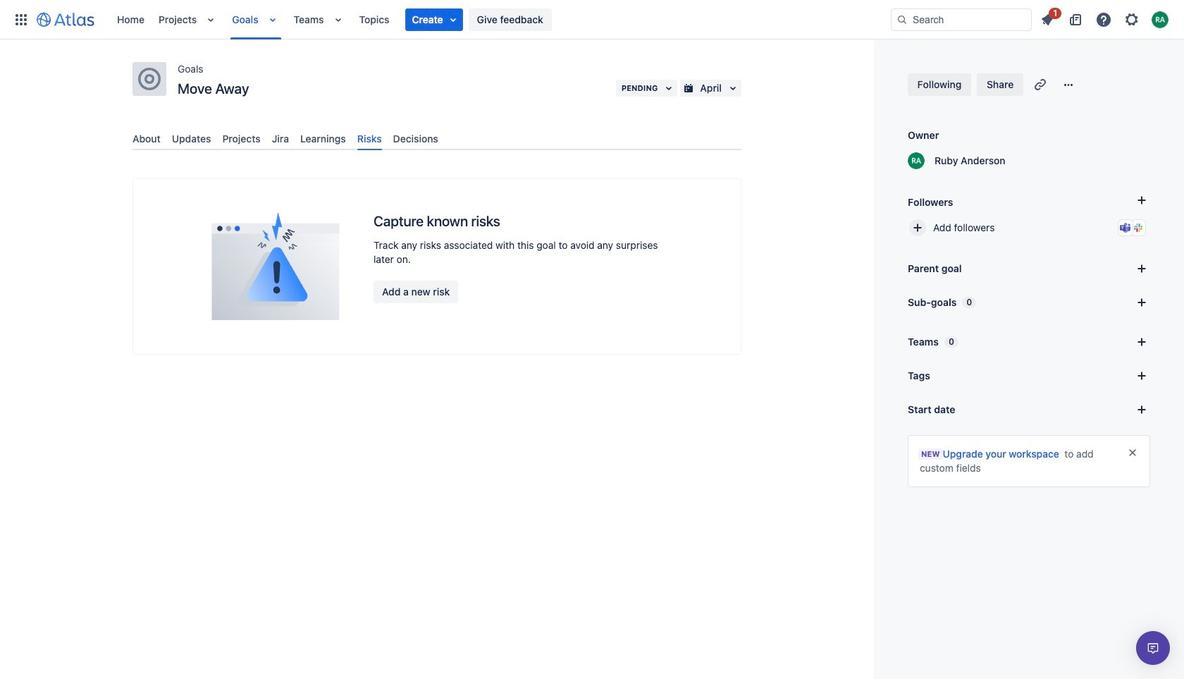 Task type: vqa. For each thing, say whether or not it's contained in the screenshot.
:clap: icon
no



Task type: describe. For each thing, give the bounding box(es) containing it.
1 horizontal spatial list item
[[1035, 5, 1062, 31]]

1 horizontal spatial list
[[1035, 5, 1176, 31]]

notifications image
[[1039, 11, 1056, 28]]

Search field
[[891, 8, 1032, 31]]

search image
[[897, 14, 908, 25]]

help image
[[1096, 11, 1113, 28]]

goal icon image
[[138, 68, 161, 90]]

msteams logo showing  channels are connected to this goal image
[[1120, 222, 1132, 233]]

list item inside list
[[405, 8, 463, 31]]

switch to... image
[[13, 11, 30, 28]]

0 horizontal spatial list
[[110, 0, 891, 39]]



Task type: locate. For each thing, give the bounding box(es) containing it.
add team image
[[1134, 334, 1151, 350]]

more icon image
[[1061, 76, 1078, 93]]

0 horizontal spatial list item
[[405, 8, 463, 31]]

open intercom messenger image
[[1145, 640, 1162, 656]]

close banner image
[[1128, 447, 1139, 458]]

add follower image
[[910, 219, 927, 236]]

banner
[[0, 0, 1185, 39]]

top element
[[8, 0, 891, 39]]

list
[[110, 0, 891, 39], [1035, 5, 1176, 31]]

set start date image
[[1134, 401, 1151, 418]]

slack logo showing nan channels are connected to this goal image
[[1133, 222, 1144, 233]]

add tag image
[[1134, 367, 1151, 384]]

tab list
[[127, 127, 747, 150]]

add a follower image
[[1134, 192, 1151, 209]]

account image
[[1152, 11, 1169, 28]]

settings image
[[1124, 11, 1141, 28]]

list item
[[1035, 5, 1062, 31], [405, 8, 463, 31]]

None search field
[[891, 8, 1032, 31]]



